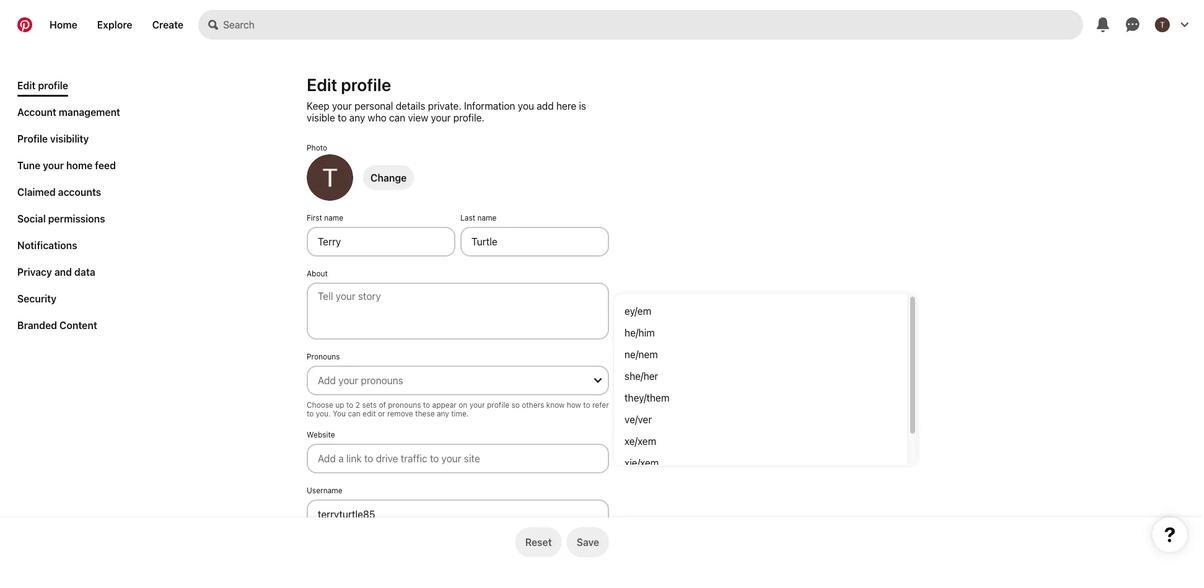 Task type: vqa. For each thing, say whether or not it's contained in the screenshot.
xe/xem
yes



Task type: locate. For each thing, give the bounding box(es) containing it.
1 horizontal spatial profile
[[341, 74, 391, 95]]

choose up to 2 sets of pronouns to appear on your profile so others know how to refer to you. you can edit or remove these any time.
[[307, 400, 609, 418]]

0 horizontal spatial can
[[348, 409, 361, 418]]

profile
[[341, 74, 391, 95], [38, 79, 68, 91], [487, 400, 510, 409]]

0 horizontal spatial any
[[349, 112, 365, 123]]

1 horizontal spatial any
[[437, 409, 449, 418]]

any
[[349, 112, 365, 123], [437, 409, 449, 418]]

list containing edit profile
[[12, 74, 125, 341]]

of
[[379, 400, 386, 409]]

to left you.
[[307, 409, 314, 418]]

refer
[[593, 400, 609, 409]]

ne/nem
[[625, 348, 658, 360]]

ve/ver
[[625, 413, 652, 425]]

1 horizontal spatial can
[[389, 112, 406, 123]]

edit profile
[[17, 79, 68, 91]]

edit profile keep your personal details private. information you add here is visible to any who can view your profile.
[[307, 74, 587, 123]]

name for first name
[[324, 213, 344, 222]]

profile left so at the left bottom of the page
[[487, 400, 510, 409]]

claimed accounts
[[17, 186, 101, 198]]

profile up account management "link"
[[38, 79, 68, 91]]

tune your home feed link
[[12, 154, 121, 176]]

2
[[356, 400, 360, 409]]

2 name from the left
[[478, 213, 497, 222]]

none field containing pronouns
[[302, 352, 614, 423]]

claimed accounts link
[[12, 181, 106, 203]]

visibility
[[50, 133, 89, 144]]

change
[[371, 172, 407, 183]]

edit for edit profile
[[17, 79, 36, 91]]

explore
[[97, 19, 132, 31]]

name for last name
[[478, 213, 497, 222]]

personal
[[355, 100, 393, 112]]

details
[[396, 100, 426, 112]]

edit up keep
[[307, 74, 337, 95]]

profile
[[17, 133, 48, 144]]

view
[[408, 112, 429, 123]]

sets
[[362, 400, 377, 409]]

name right last at the left top of the page
[[478, 213, 497, 222]]

branded content link
[[12, 314, 102, 336]]

she/her
[[625, 370, 659, 382]]

tune your home feed
[[17, 159, 116, 171]]

Username text field
[[307, 500, 609, 529]]

you.
[[316, 409, 331, 418]]

here
[[557, 100, 577, 112]]

home link
[[40, 10, 87, 40]]

on
[[459, 400, 468, 409]]

1 horizontal spatial name
[[478, 213, 497, 222]]

explore link
[[87, 10, 142, 40]]

0 vertical spatial any
[[349, 112, 365, 123]]

reset button
[[516, 528, 562, 557]]

your right keep
[[332, 100, 352, 112]]

0 horizontal spatial profile
[[38, 79, 68, 91]]

so
[[512, 400, 520, 409]]

can right who
[[389, 112, 406, 123]]

0 horizontal spatial name
[[324, 213, 344, 222]]

1 name from the left
[[324, 213, 344, 222]]

feed
[[95, 159, 116, 171]]

accounts
[[58, 186, 101, 198]]

any left who
[[349, 112, 365, 123]]

keep
[[307, 100, 330, 112]]

these
[[415, 409, 435, 418]]

2 horizontal spatial profile
[[487, 400, 510, 409]]

profile inside list
[[38, 79, 68, 91]]

list
[[12, 74, 125, 341]]

search icon image
[[208, 20, 218, 30]]

0 vertical spatial can
[[389, 112, 406, 123]]

tune
[[17, 159, 40, 171]]

and
[[54, 266, 72, 278]]

edit up account at top
[[17, 79, 36, 91]]

your inside tune your home feed link
[[43, 159, 64, 171]]

Search text field
[[223, 10, 1084, 40]]

xie/xem
[[625, 457, 659, 468]]

edit for edit profile keep your personal details private. information you add here is visible to any who can view your profile.
[[307, 74, 337, 95]]

remove
[[387, 409, 413, 418]]

1 horizontal spatial edit
[[307, 74, 337, 95]]

name right first
[[324, 213, 344, 222]]

can
[[389, 112, 406, 123], [348, 409, 361, 418]]

any left time. on the bottom left of the page
[[437, 409, 449, 418]]

your right "tune"
[[43, 159, 64, 171]]

first
[[307, 213, 322, 222]]

can right you
[[348, 409, 361, 418]]

privacy and data
[[17, 266, 95, 278]]

private.
[[428, 100, 462, 112]]

to
[[338, 112, 347, 123], [347, 400, 354, 409], [423, 400, 430, 409], [583, 400, 591, 409], [307, 409, 314, 418]]

your right on
[[470, 400, 485, 409]]

know
[[547, 400, 565, 409]]

profile for edit profile
[[38, 79, 68, 91]]

profile.
[[454, 112, 485, 123]]

name
[[324, 213, 344, 222], [478, 213, 497, 222]]

1 vertical spatial any
[[437, 409, 449, 418]]

profile inside edit profile keep your personal details private. information you add here is visible to any who can view your profile.
[[341, 74, 391, 95]]

edit inside edit profile keep your personal details private. information you add here is visible to any who can view your profile.
[[307, 74, 337, 95]]

last name
[[461, 213, 497, 222]]

profile up personal
[[341, 74, 391, 95]]

profile visibility
[[17, 133, 89, 144]]

account management link
[[12, 101, 125, 123]]

list box
[[615, 295, 917, 473]]

to right visible
[[338, 112, 347, 123]]

ey/em
[[625, 305, 652, 316]]

1 vertical spatial can
[[348, 409, 361, 418]]

edit
[[307, 74, 337, 95], [17, 79, 36, 91]]

content
[[60, 319, 97, 331]]

edit inside edit profile link
[[17, 79, 36, 91]]

your
[[332, 100, 352, 112], [431, 112, 451, 123], [43, 159, 64, 171], [470, 400, 485, 409]]

can inside edit profile keep your personal details private. information you add here is visible to any who can view your profile.
[[389, 112, 406, 123]]

privacy
[[17, 266, 52, 278]]

0 horizontal spatial edit
[[17, 79, 36, 91]]

None field
[[302, 352, 614, 423]]

create
[[152, 19, 184, 31]]

reset
[[525, 537, 552, 548]]

time.
[[451, 409, 469, 418]]



Task type: describe. For each thing, give the bounding box(es) containing it.
choose
[[307, 400, 334, 409]]

first name
[[307, 213, 344, 222]]

claimed
[[17, 186, 56, 198]]

to inside edit profile keep your personal details private. information you add here is visible to any who can view your profile.
[[338, 112, 347, 123]]

privacy and data link
[[12, 261, 100, 283]]

any inside edit profile keep your personal details private. information you add here is visible to any who can view your profile.
[[349, 112, 365, 123]]

you
[[333, 409, 346, 418]]

profile for edit profile keep your personal details private. information you add here is visible to any who can view your profile.
[[341, 74, 391, 95]]

home
[[66, 159, 93, 171]]

about
[[307, 269, 328, 278]]

profile visibility link
[[12, 128, 94, 149]]

branded
[[17, 319, 57, 331]]

account
[[17, 106, 56, 118]]

photo
[[307, 143, 327, 152]]

notifications
[[17, 239, 77, 251]]

website
[[307, 430, 335, 439]]

save
[[577, 537, 599, 548]]

social permissions link
[[12, 208, 110, 229]]

any inside choose up to 2 sets of pronouns to appear on your profile so others know how to refer to you. you can edit or remove these any time.
[[437, 409, 449, 418]]

Website url field
[[307, 444, 609, 474]]

add
[[537, 100, 554, 112]]

information
[[464, 100, 515, 112]]

About text field
[[307, 283, 609, 340]]

your right "view"
[[431, 112, 451, 123]]

list box containing ey/em
[[615, 295, 917, 473]]

Last name text field
[[461, 227, 609, 257]]

account management
[[17, 106, 120, 118]]

Pronouns text field
[[318, 372, 583, 389]]

management
[[59, 106, 120, 118]]

to left appear
[[423, 400, 430, 409]]

how
[[567, 400, 581, 409]]

security link
[[12, 288, 61, 309]]

to left 2
[[347, 400, 354, 409]]

pronouns
[[307, 352, 340, 361]]

terry image
[[307, 154, 353, 201]]

pronouns
[[388, 400, 421, 409]]

profile inside choose up to 2 sets of pronouns to appear on your profile so others know how to refer to you. you can edit or remove these any time.
[[487, 400, 510, 409]]

social
[[17, 213, 46, 224]]

branded content
[[17, 319, 97, 331]]

he/him
[[625, 326, 655, 338]]

others
[[522, 400, 544, 409]]

to right how
[[583, 400, 591, 409]]

up
[[336, 400, 344, 409]]

can inside choose up to 2 sets of pronouns to appear on your profile so others know how to refer to you. you can edit or remove these any time.
[[348, 409, 361, 418]]

xe/xem
[[625, 435, 657, 447]]

they/them
[[625, 391, 670, 403]]

First name text field
[[307, 227, 456, 257]]

you
[[518, 100, 534, 112]]

home
[[50, 19, 77, 31]]

visible
[[307, 112, 335, 123]]

save button
[[567, 528, 609, 557]]

security
[[17, 293, 56, 304]]

is
[[579, 100, 587, 112]]

notifications link
[[12, 234, 82, 256]]

create link
[[142, 10, 194, 40]]

appear
[[432, 400, 457, 409]]

edit
[[363, 409, 376, 418]]

last
[[461, 213, 475, 222]]

terry turtle image
[[1156, 17, 1170, 32]]

who
[[368, 112, 387, 123]]

permissions
[[48, 213, 105, 224]]

edit profile link
[[12, 74, 73, 97]]

your inside choose up to 2 sets of pronouns to appear on your profile so others know how to refer to you. you can edit or remove these any time.
[[470, 400, 485, 409]]

or
[[378, 409, 385, 418]]

username
[[307, 486, 343, 495]]

change button
[[363, 165, 414, 190]]

data
[[74, 266, 95, 278]]

social permissions
[[17, 213, 105, 224]]



